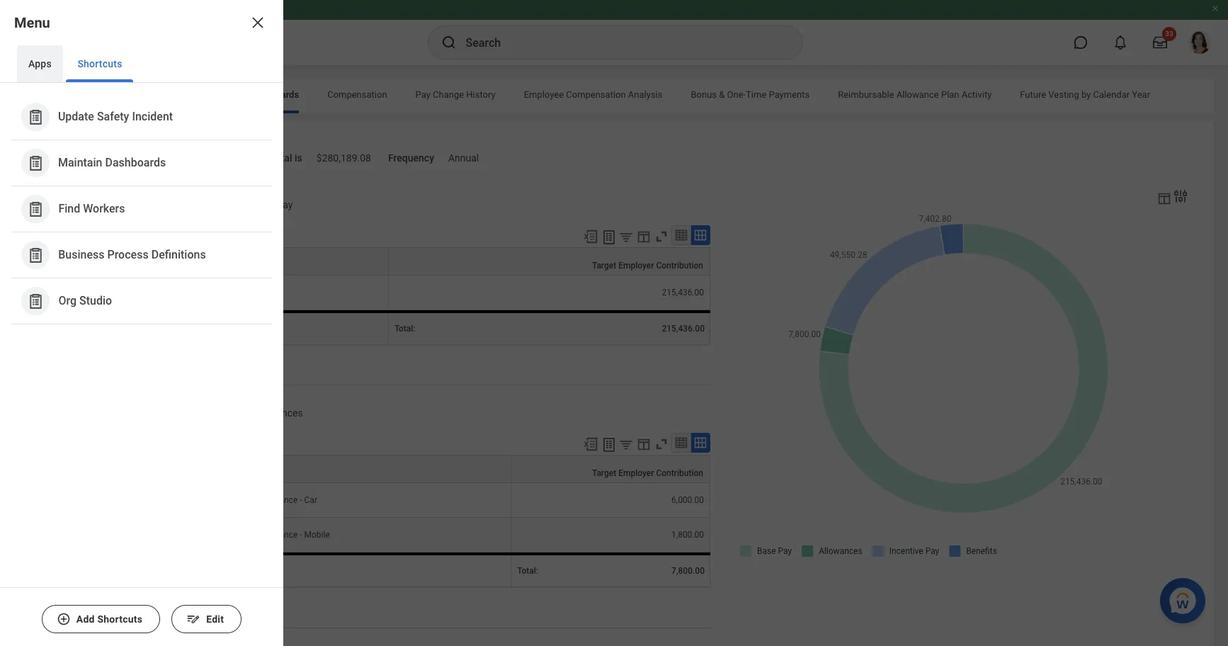 Task type: locate. For each thing, give the bounding box(es) containing it.
target employer contribution button for allowances
[[512, 456, 710, 483]]

menu
[[14, 14, 50, 31]]

search image
[[440, 34, 457, 51]]

1 vertical spatial select to filter grid data image
[[619, 437, 634, 452]]

is
[[295, 152, 302, 164]]

tab list
[[0, 45, 283, 83], [227, 79, 1214, 113]]

find workers link
[[14, 189, 269, 229]]

tag image
[[173, 72, 188, 88]]

clipboard image left maintain
[[27, 154, 44, 172]]

7,800.00
[[672, 566, 705, 576]]

allowance left plan
[[897, 89, 939, 100]]

clipboard image inside business process definitions link
[[27, 246, 44, 264]]

navigation pane region
[[0, 65, 213, 646]]

target employer contribution button for base pay
[[389, 248, 710, 275]]

clipboard image down phone image
[[27, 292, 44, 310]]

vice
[[37, 213, 55, 224]]

contribution down table image
[[656, 260, 704, 270]]

configure and view chart data image
[[1157, 190, 1173, 206]]

target
[[592, 260, 617, 270], [592, 469, 617, 479]]

employer for allowances
[[619, 469, 654, 479]]

tab list containing total rewards
[[227, 79, 1214, 113]]

2 select to filter grid data image from the top
[[619, 437, 634, 452]]

clipboard image left update at top
[[27, 108, 44, 126]]

email
[[96, 301, 117, 311]]

shortcuts button
[[66, 45, 133, 82]]

2 toolbar from the top
[[577, 433, 711, 455]]

0 vertical spatial target employer contribution button
[[389, 248, 710, 275]]

2 vertical spatial allowance
[[259, 530, 298, 540]]

phone button
[[36, 263, 69, 312]]

shortcuts right add
[[97, 614, 143, 625]]

employer for base pay
[[619, 260, 654, 270]]

1 horizontal spatial compensation
[[566, 89, 626, 100]]

org studio link
[[14, 281, 269, 321]]

0 vertical spatial 215,436.00
[[662, 287, 704, 297]]

1 select to filter grid data image from the top
[[619, 229, 634, 244]]

2 export to excel image from the top
[[583, 437, 599, 452]]

0 vertical spatial shortcuts
[[77, 58, 122, 69]]

toolbar
[[577, 225, 711, 247], [577, 433, 711, 455]]

0 vertical spatial total:
[[395, 323, 416, 333]]

notifications large image
[[1114, 35, 1128, 50]]

- left mobile
[[300, 530, 302, 540]]

215,436.00 inside row
[[662, 287, 704, 297]]

contribution
[[656, 260, 704, 270], [656, 469, 704, 479]]

phone
[[40, 301, 64, 311]]

0 vertical spatial export to worksheets image
[[601, 228, 618, 245]]

plus circle image
[[57, 612, 71, 626]]

1 employer from the top
[[619, 260, 654, 270]]

export to worksheets image
[[601, 228, 618, 245], [601, 437, 618, 454]]

1 target employer contribution from the top
[[592, 260, 704, 270]]

contribution for base pay
[[656, 260, 704, 270]]

1 export to worksheets image from the top
[[601, 228, 618, 245]]

2 cell from the top
[[252, 553, 512, 588]]

target employer contribution
[[592, 260, 704, 270], [592, 469, 704, 479]]

select to filter grid data image
[[619, 229, 634, 244], [619, 437, 634, 452]]

1 vertical spatial total:
[[517, 566, 538, 576]]

mcneil
[[105, 186, 158, 205]]

allowance left car
[[259, 496, 298, 506]]

compensation up the your total is element at the left top
[[327, 89, 387, 100]]

1 vertical spatial target employer contribution
[[592, 469, 704, 479]]

add shortcuts
[[76, 614, 143, 625]]

clipboard image inside update safety incident link
[[27, 108, 44, 126]]

target employer contribution row
[[252, 247, 711, 275], [252, 455, 711, 484]]

base
[[252, 199, 274, 210]]

profile logan mcneil element
[[1180, 27, 1220, 58]]

list
[[0, 83, 283, 336]]

1 clipboard image from the top
[[27, 246, 44, 264]]

1 toolbar from the top
[[577, 225, 711, 247]]

mail image
[[98, 270, 115, 287]]

1 vertical spatial contribution
[[656, 469, 704, 479]]

export to excel image left click to view/edit grid preferences icon
[[583, 437, 599, 452]]

linkedin image
[[96, 619, 112, 633]]

allowance down allowance - car
[[259, 530, 298, 540]]

allowance for 1,800.00
[[259, 530, 298, 540]]

allowance
[[897, 89, 939, 100], [259, 496, 298, 506], [259, 530, 298, 540]]

0 vertical spatial export to excel image
[[583, 228, 599, 244]]

- left car
[[300, 496, 302, 506]]

1,800.00
[[672, 530, 704, 540]]

business process definitions
[[58, 248, 206, 262]]

2 vertical spatial clipboard image
[[27, 200, 44, 218]]

- for car
[[300, 496, 302, 506]]

clipboard image for business process definitions
[[27, 246, 44, 264]]

car
[[304, 496, 317, 506]]

total
[[241, 89, 261, 100]]

0 vertical spatial -
[[300, 496, 302, 506]]

compensation
[[327, 89, 387, 100], [566, 89, 626, 100]]

1 row from the top
[[252, 310, 711, 345]]

1 contribution from the top
[[656, 260, 704, 270]]

bonus & one-time payments
[[691, 89, 810, 100]]

$280,189.08
[[317, 152, 371, 164]]

export to excel image
[[583, 228, 599, 244], [583, 437, 599, 452]]

1 vertical spatial cell
[[252, 553, 512, 588]]

1 vertical spatial -
[[300, 530, 302, 540]]

employer down click to view/edit grid preferences image
[[619, 260, 654, 270]]

allowances
[[252, 407, 303, 418]]

3 clipboard image from the top
[[27, 200, 44, 218]]

employer down click to view/edit grid preferences icon
[[619, 469, 654, 479]]

text edit image
[[186, 612, 201, 626]]

0 vertical spatial clipboard image
[[27, 108, 44, 126]]

export to worksheets image left click to view/edit grid preferences icon
[[601, 437, 618, 454]]

export to worksheets image for allowances
[[601, 437, 618, 454]]

-
[[300, 496, 302, 506], [300, 530, 302, 540]]

0 vertical spatial select to filter grid data image
[[619, 229, 634, 244]]

contribution for allowances
[[656, 469, 704, 479]]

2 - from the top
[[300, 530, 302, 540]]

215,436.00
[[662, 287, 704, 297], [662, 323, 705, 333]]

1 vertical spatial target employer contribution button
[[512, 456, 710, 483]]

0 vertical spatial cell
[[252, 310, 389, 345]]

banner
[[0, 0, 1229, 65]]

clipboard image left 'find'
[[27, 200, 44, 218]]

0 vertical spatial pay
[[416, 89, 431, 100]]

0 vertical spatial clipboard image
[[27, 246, 44, 264]]

1 cell from the top
[[252, 310, 389, 345]]

contribution up 6,000.00
[[656, 469, 704, 479]]

2 clipboard image from the top
[[27, 154, 44, 172]]

pay
[[416, 89, 431, 100], [277, 199, 293, 210]]

list containing update safety incident
[[0, 83, 283, 336]]

1 215,436.00 from the top
[[662, 287, 704, 297]]

tab list containing apps
[[0, 45, 283, 83]]

3 row from the top
[[252, 518, 711, 553]]

target employer contribution down click to view/edit grid preferences icon
[[592, 469, 704, 479]]

history
[[466, 89, 496, 100]]

target employer contribution for allowances
[[592, 469, 704, 479]]

0 horizontal spatial pay
[[277, 199, 293, 210]]

0 vertical spatial contribution
[[656, 260, 704, 270]]

1 vertical spatial allowance
[[259, 496, 298, 506]]

export to excel image left click to view/edit grid preferences image
[[583, 228, 599, 244]]

1 vertical spatial clipboard image
[[27, 292, 44, 310]]

target employer contribution down click to view/edit grid preferences image
[[592, 260, 704, 270]]

maintain dashboards link
[[14, 143, 269, 183]]

export to worksheets image left click to view/edit grid preferences image
[[601, 228, 618, 245]]

1 target from the top
[[592, 260, 617, 270]]

select to filter grid data image left click to view/edit grid preferences icon
[[619, 437, 634, 452]]

payments
[[769, 89, 810, 100]]

time
[[746, 89, 767, 100]]

cell
[[252, 310, 389, 345], [252, 553, 512, 588]]

1 target employer contribution row from the top
[[252, 247, 711, 275]]

2 employer from the top
[[619, 469, 654, 479]]

1 horizontal spatial total:
[[517, 566, 538, 576]]

0 vertical spatial toolbar
[[577, 225, 711, 247]]

clipboard image inside maintain dashboards link
[[27, 154, 44, 172]]

clipboard image for find workers
[[27, 200, 44, 218]]

0 horizontal spatial total:
[[395, 323, 416, 333]]

shortcuts up safety
[[77, 58, 122, 69]]

employee
[[524, 89, 564, 100]]

president,
[[57, 213, 98, 224]]

2 contribution from the top
[[656, 469, 704, 479]]

0 vertical spatial target
[[592, 260, 617, 270]]

target employer contribution button
[[389, 248, 710, 275], [512, 456, 710, 483]]

year
[[1132, 89, 1151, 100]]

- for mobile
[[300, 530, 302, 540]]

1 vertical spatial shortcuts
[[97, 614, 143, 625]]

2 target employer contribution from the top
[[592, 469, 704, 479]]

pay left change
[[416, 89, 431, 100]]

dashboards
[[105, 156, 166, 170]]

pay inside tab list
[[416, 89, 431, 100]]

2 row from the top
[[252, 484, 711, 518]]

1 vertical spatial employer
[[619, 469, 654, 479]]

2 export to worksheets image from the top
[[601, 437, 618, 454]]

clipboard image
[[27, 108, 44, 126], [27, 154, 44, 172], [27, 200, 44, 218]]

0 vertical spatial target employer contribution row
[[252, 247, 711, 275]]

total rewards
[[241, 89, 299, 100]]

definitions
[[151, 248, 206, 262]]

close environment banner image
[[1212, 4, 1220, 13]]

0 vertical spatial target employer contribution
[[592, 260, 704, 270]]

1 clipboard image from the top
[[27, 108, 44, 126]]

2 clipboard image from the top
[[27, 292, 44, 310]]

your total is
[[249, 152, 302, 164]]

view printable version (pdf) image
[[192, 72, 208, 88]]

calendar
[[1094, 89, 1130, 100]]

1 horizontal spatial pay
[[416, 89, 431, 100]]

0 horizontal spatial compensation
[[327, 89, 387, 100]]

clipboard image inside the find workers link
[[27, 200, 44, 218]]

clipboard image inside org studio link
[[27, 292, 44, 310]]

clipboard image up phone image
[[27, 246, 44, 264]]

total: for 7,800.00
[[517, 566, 538, 576]]

total: for 215,436.00
[[395, 323, 416, 333]]

1 vertical spatial clipboard image
[[27, 154, 44, 172]]

select to filter grid data image left click to view/edit grid preferences image
[[619, 229, 634, 244]]

annual
[[448, 152, 479, 164]]

1 vertical spatial target
[[592, 469, 617, 479]]

0 vertical spatial employer
[[619, 260, 654, 270]]

1 vertical spatial toolbar
[[577, 433, 711, 455]]

target for base pay
[[592, 260, 617, 270]]

2 target employer contribution row from the top
[[252, 455, 711, 484]]

pay right base
[[277, 199, 293, 210]]

1 vertical spatial export to excel image
[[583, 437, 599, 452]]

total
[[272, 152, 292, 164]]

1 vertical spatial target employer contribution row
[[252, 455, 711, 484]]

phone image
[[43, 270, 62, 287]]

1 vertical spatial 215,436.00
[[662, 323, 705, 333]]

2 target from the top
[[592, 469, 617, 479]]

&
[[719, 89, 725, 100]]

activity
[[962, 89, 992, 100]]

compensation left analysis
[[566, 89, 626, 100]]

total:
[[395, 323, 416, 333], [517, 566, 538, 576]]

1 - from the top
[[300, 496, 302, 506]]

row
[[252, 310, 711, 345], [252, 484, 711, 518], [252, 518, 711, 553], [252, 553, 711, 588]]

1 export to excel image from the top
[[583, 228, 599, 244]]

expand table image
[[694, 228, 708, 242]]

shortcuts
[[77, 58, 122, 69], [97, 614, 143, 625]]

1 vertical spatial export to worksheets image
[[601, 437, 618, 454]]

human
[[100, 213, 130, 224]]

clipboard image
[[27, 246, 44, 264], [27, 292, 44, 310]]

employer
[[619, 260, 654, 270], [619, 469, 654, 479]]

mobile
[[304, 530, 330, 540]]



Task type: describe. For each thing, give the bounding box(es) containing it.
add
[[76, 614, 95, 625]]

toolbar for base pay
[[577, 225, 711, 247]]

select to filter grid data image for allowances
[[619, 437, 634, 452]]

business process definitions link
[[14, 235, 269, 275]]

future
[[1020, 89, 1047, 100]]

add shortcuts button
[[42, 605, 160, 633]]

view team image
[[152, 270, 169, 287]]

target employer contribution row for base pay
[[252, 247, 711, 275]]

table image
[[674, 436, 689, 450]]

one-
[[727, 89, 746, 100]]

click to view/edit grid preferences image
[[636, 437, 652, 452]]

resources
[[132, 213, 175, 224]]

x image
[[249, 14, 266, 31]]

1 vertical spatial pay
[[277, 199, 293, 210]]

export to excel image for base pay
[[583, 228, 599, 244]]

frequency
[[388, 152, 434, 164]]

target for allowances
[[592, 469, 617, 479]]

change
[[433, 89, 464, 100]]

row containing allowance - mobile
[[252, 518, 711, 553]]

logan mcneil
[[54, 186, 158, 205]]

find
[[58, 202, 80, 216]]

business
[[58, 248, 104, 262]]

org
[[58, 294, 76, 308]]

2 compensation from the left
[[566, 89, 626, 100]]

global navigation dialog
[[0, 0, 283, 646]]

plan
[[942, 89, 960, 100]]

clipboard image for org studio
[[27, 292, 44, 310]]

studio
[[79, 294, 112, 308]]

frequency element
[[448, 144, 479, 165]]

row containing allowance - car
[[252, 484, 711, 518]]

target employer contribution for base pay
[[592, 260, 704, 270]]

table image
[[674, 228, 689, 242]]

find workers
[[58, 202, 125, 216]]

base pay
[[252, 199, 293, 210]]

allowance - mobile
[[259, 530, 330, 540]]

4 row from the top
[[252, 553, 711, 588]]

edit
[[206, 614, 224, 625]]

update
[[58, 110, 94, 123]]

clipboard image for update safety incident
[[27, 108, 44, 126]]

bonus
[[691, 89, 717, 100]]

edit button
[[172, 605, 242, 633]]

update safety incident
[[58, 110, 173, 123]]

update safety incident link
[[14, 97, 269, 137]]

0 vertical spatial allowance
[[897, 89, 939, 100]]

logan
[[54, 186, 101, 205]]

allowance - car
[[259, 496, 317, 506]]

email button
[[90, 263, 123, 312]]

your total is element
[[317, 144, 371, 165]]

reimbursable
[[838, 89, 895, 100]]

apps button
[[17, 45, 63, 82]]

incident
[[132, 110, 173, 123]]

apps
[[28, 58, 52, 69]]

phone logan mcneil element
[[36, 300, 69, 312]]

expand table image
[[694, 436, 708, 450]]

clipboard image for maintain dashboards
[[27, 154, 44, 172]]

workers
[[83, 202, 125, 216]]

fullscreen image
[[654, 228, 670, 244]]

your
[[249, 152, 270, 164]]

analysis
[[628, 89, 663, 100]]

cell for 7,800.00
[[252, 553, 512, 588]]

process
[[107, 248, 148, 262]]

vesting
[[1049, 89, 1080, 100]]

allowance for 6,000.00
[[259, 496, 298, 506]]

org studio
[[58, 294, 112, 308]]

2 215,436.00 from the top
[[662, 323, 705, 333]]

1 compensation from the left
[[327, 89, 387, 100]]

email logan mcneil element
[[90, 300, 123, 312]]

export to excel image for allowances
[[583, 437, 599, 452]]

target employer contribution row for allowances
[[252, 455, 711, 484]]

fullscreen image
[[654, 437, 670, 452]]

safety
[[97, 110, 129, 123]]

maintain
[[58, 156, 102, 170]]

by
[[1082, 89, 1091, 100]]

export to worksheets image for base pay
[[601, 228, 618, 245]]

reimbursable allowance plan activity
[[838, 89, 992, 100]]

215,436.00 row
[[252, 275, 711, 310]]

select to filter grid data image for base pay
[[619, 229, 634, 244]]

click to view/edit grid preferences image
[[636, 228, 652, 244]]

6,000.00
[[672, 496, 704, 506]]

facebook image
[[68, 619, 84, 634]]

future vesting by calendar year
[[1020, 89, 1151, 100]]

cell for 215,436.00
[[252, 310, 389, 345]]

pay change history
[[416, 89, 496, 100]]

inbox large image
[[1153, 35, 1168, 50]]

vice president, human resources
[[37, 213, 175, 224]]

employee compensation analysis
[[524, 89, 663, 100]]

twitter image
[[125, 619, 140, 634]]

rewards
[[263, 89, 299, 100]]

maintain dashboards
[[58, 156, 166, 170]]

toolbar for allowances
[[577, 433, 711, 455]]



Task type: vqa. For each thing, say whether or not it's contained in the screenshot.
fifth star icon from the bottom of the Item List element
no



